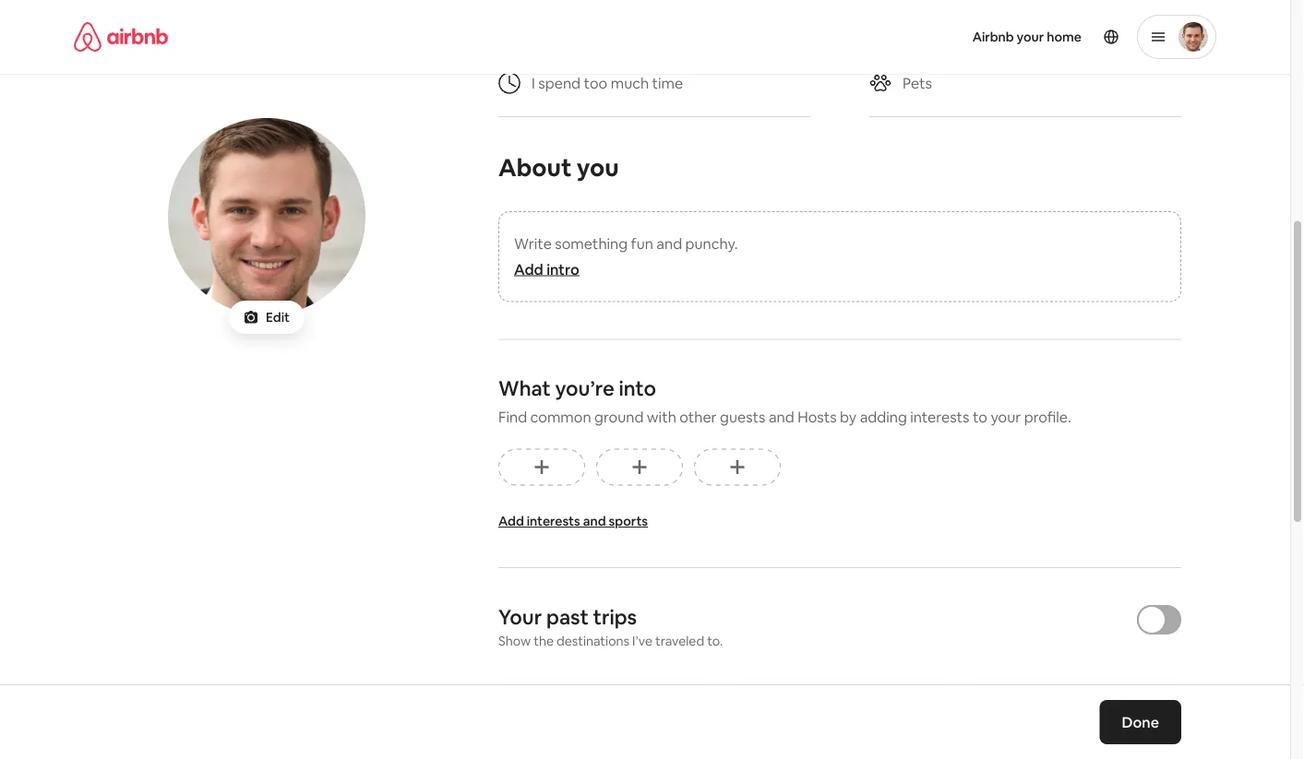 Task type: describe. For each thing, give the bounding box(es) containing it.
add interests and sports
[[498, 514, 648, 530]]

home
[[1047, 29, 1082, 45]]

other
[[680, 408, 717, 427]]

i spend too much time button
[[498, 50, 810, 118]]

your for past
[[498, 605, 542, 631]]

i've
[[632, 634, 652, 650]]

time
[[652, 74, 683, 93]]

by
[[840, 408, 857, 427]]

traveled
[[655, 634, 704, 650]]

write
[[514, 234, 552, 253]]

to.
[[707, 634, 723, 650]]

show
[[498, 634, 531, 650]]

profile element
[[667, 0, 1216, 74]]

airbnb your home
[[972, 29, 1082, 45]]

find
[[498, 408, 527, 427]]

i
[[532, 74, 535, 93]]

much
[[611, 74, 649, 93]]

edit button
[[229, 301, 305, 334]]

add inside 'write something fun and punchy. add intro'
[[514, 260, 543, 279]]

airbnb
[[972, 29, 1014, 45]]

destinations
[[557, 634, 629, 650]]

you're
[[555, 376, 614, 402]]

add intro button
[[514, 260, 1166, 280]]

past
[[546, 605, 589, 631]]

your past trips show the destinations i've traveled to.
[[498, 605, 723, 650]]

interests inside add interests and sports button
[[527, 514, 580, 530]]

with
[[647, 408, 676, 427]]

profile.
[[1024, 408, 1071, 427]]

done
[[1122, 713, 1159, 732]]

trips
[[593, 605, 637, 631]]

pets
[[903, 74, 932, 93]]

destination
[[1054, 706, 1143, 727]]

your inside what you're into find common ground with other guests and hosts by adding interests to your profile.
[[991, 408, 1021, 427]]

edit
[[266, 309, 290, 326]]

and inside 'write something fun and punchy. add intro'
[[657, 234, 682, 253]]

your next destination
[[976, 706, 1143, 727]]

fun
[[631, 234, 653, 253]]

your inside airbnb your home link
[[1017, 29, 1044, 45]]

add inside button
[[498, 514, 524, 530]]



Task type: locate. For each thing, give the bounding box(es) containing it.
1 vertical spatial add
[[498, 514, 524, 530]]

what
[[498, 376, 551, 402]]

and
[[657, 234, 682, 253], [769, 408, 794, 427], [583, 514, 606, 530]]

your up show
[[498, 605, 542, 631]]

interests left sports
[[527, 514, 580, 530]]

1 horizontal spatial and
[[657, 234, 682, 253]]

1 vertical spatial interests
[[527, 514, 580, 530]]

2 vertical spatial and
[[583, 514, 606, 530]]

and inside what you're into find common ground with other guests and hosts by adding interests to your profile.
[[769, 408, 794, 427]]

to
[[973, 408, 987, 427]]

your left next
[[976, 706, 1012, 727]]

0 vertical spatial add
[[514, 260, 543, 279]]

and inside add interests and sports button
[[583, 514, 606, 530]]

intro
[[546, 260, 579, 279]]

guests
[[720, 408, 766, 427]]

punchy.
[[685, 234, 738, 253]]

interests inside what you're into find common ground with other guests and hosts by adding interests to your profile.
[[910, 408, 969, 427]]

into
[[619, 376, 656, 402]]

your
[[1017, 29, 1044, 45], [991, 408, 1021, 427]]

0 vertical spatial interests
[[910, 408, 969, 427]]

and left hosts on the bottom right of page
[[769, 408, 794, 427]]

0 vertical spatial your
[[1017, 29, 1044, 45]]

adding
[[860, 408, 907, 427]]

your right the to
[[991, 408, 1021, 427]]

1 horizontal spatial interests
[[910, 408, 969, 427]]

pets button
[[869, 50, 1181, 118]]

and left sports
[[583, 514, 606, 530]]

what you're into find common ground with other guests and hosts by adding interests to your profile.
[[498, 376, 1071, 427]]

and right fun
[[657, 234, 682, 253]]

1 vertical spatial and
[[769, 408, 794, 427]]

next
[[1015, 706, 1050, 727]]

interests
[[910, 408, 969, 427], [527, 514, 580, 530]]

0 vertical spatial and
[[657, 234, 682, 253]]

add interests and sports button
[[498, 513, 648, 531]]

0 horizontal spatial your
[[498, 605, 542, 631]]

common
[[530, 408, 591, 427]]

spend
[[538, 74, 581, 93]]

too
[[584, 74, 607, 93]]

airbnb your home link
[[961, 18, 1093, 56]]

your
[[498, 605, 542, 631], [976, 706, 1012, 727]]

0 horizontal spatial and
[[583, 514, 606, 530]]

i spend too much time
[[532, 74, 683, 93]]

add
[[514, 260, 543, 279], [498, 514, 524, 530]]

sports
[[609, 514, 648, 530]]

write something fun and punchy. add intro
[[514, 234, 738, 279]]

1 vertical spatial your
[[991, 408, 1021, 427]]

ground
[[594, 408, 644, 427]]

1 vertical spatial your
[[976, 706, 1012, 727]]

2 horizontal spatial and
[[769, 408, 794, 427]]

about
[[498, 153, 572, 184]]

something
[[555, 234, 628, 253]]

you
[[577, 153, 619, 184]]

done button
[[1100, 701, 1181, 745]]

about you
[[498, 153, 619, 184]]

0 vertical spatial your
[[498, 605, 542, 631]]

hosts
[[798, 408, 837, 427]]

your for next
[[976, 706, 1012, 727]]

your left home
[[1017, 29, 1044, 45]]

0 horizontal spatial interests
[[527, 514, 580, 530]]

your inside your past trips show the destinations i've traveled to.
[[498, 605, 542, 631]]

1 horizontal spatial your
[[976, 706, 1012, 727]]

the
[[534, 634, 554, 650]]

interests left the to
[[910, 408, 969, 427]]



Task type: vqa. For each thing, say whether or not it's contained in the screenshot.
your inside 'Profile' Element
yes



